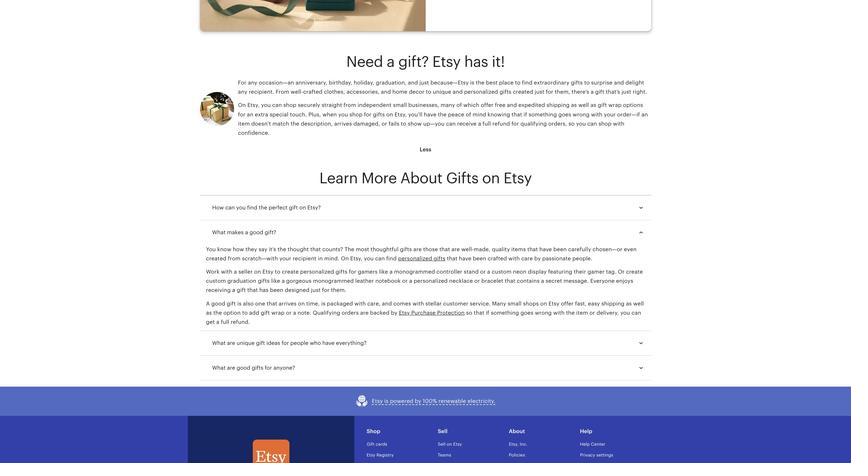 Task type: describe. For each thing, give the bounding box(es) containing it.
powered
[[390, 398, 413, 405]]

and down graduation,
[[381, 89, 391, 95]]

or down stand
[[474, 278, 480, 284]]

bracelet
[[481, 278, 503, 284]]

small inside on etsy, you can shop securely straight from independent small businesses, many of which offer free and expedited shipping as well as gift wrap options for an extra special touch. plus, when you shop for gifts on etsy, you'll have the peace of mind knowing that if something goes wrong with your order—if an item doesn't match the description, arrives damaged, or fails to show up—you can receive a full refund for qualifying orders, so you can shop with confidence.
[[393, 102, 407, 109]]

need
[[346, 53, 383, 70]]

teams link
[[438, 453, 451, 458]]

that inside so that if something goes wrong with the item or delivery, you can get a full refund.
[[474, 310, 484, 316]]

created inside you know how they say it's the thought that counts? the most thoughtful gifts are those that are well-made, quality items that have been carefully chosen—or even created from scratch—with your recipient in mind. on etsy, you can find
[[206, 255, 226, 262]]

gifts right graduation
[[258, 278, 270, 284]]

and up decor on the top
[[408, 80, 418, 86]]

learn more about gifts on etsy tab panel
[[200, 196, 651, 381]]

or inside so that if something goes wrong with the item or delivery, you can get a full refund.
[[590, 310, 595, 316]]

gifts inside dropdown button
[[252, 365, 263, 371]]

a right notebook
[[409, 278, 412, 284]]

refund.
[[231, 319, 250, 325]]

sell on etsy
[[438, 442, 462, 447]]

wrap inside on etsy, you can shop securely straight from independent small businesses, many of which offer free and expedited shipping as well as gift wrap options for an extra special touch. plus, when you shop for gifts on etsy, you'll have the peace of mind knowing that if something goes wrong with your order—if an item doesn't match the description, arrives damaged, or fails to show up—you can receive a full refund for qualifying orders, so you can shop with confidence.
[[608, 102, 622, 109]]

inc.
[[520, 442, 528, 447]]

on etsy, you can shop securely straight from independent small businesses, many of which offer free and expedited shipping as well as gift wrap options for an extra special touch. plus, when you shop for gifts on etsy, you'll have the peace of mind knowing that if something goes wrong with your order—if an item doesn't match the description, arrives damaged, or fails to show up—you can receive a full refund for qualifying orders, so you can shop with confidence.
[[238, 102, 648, 136]]

as down enjoys
[[626, 301, 632, 307]]

with up purchase
[[413, 301, 424, 307]]

or inside on etsy, you can shop securely straight from independent small businesses, many of which offer free and expedited shipping as well as gift wrap options for an extra special touch. plus, when you shop for gifts on etsy, you'll have the peace of mind knowing that if something goes wrong with your order—if an item doesn't match the description, arrives damaged, or fails to show up—you can receive a full refund for qualifying orders, so you can shop with confidence.
[[382, 121, 387, 127]]

on right shops
[[540, 301, 547, 307]]

1 horizontal spatial custom
[[492, 269, 512, 275]]

personalized gifts that have been crafted with care by passionate people.
[[398, 255, 592, 262]]

shop
[[367, 428, 380, 435]]

on up note. on the left bottom of the page
[[298, 301, 305, 307]]

2 an from the left
[[641, 111, 648, 118]]

help for help center
[[580, 442, 590, 447]]

0 horizontal spatial monogrammed
[[313, 278, 354, 284]]

see the top unique gift picks image
[[200, 0, 426, 31]]

extraordinary
[[534, 80, 569, 86]]

with down items
[[508, 255, 520, 262]]

0 vertical spatial monogrammed
[[394, 269, 435, 275]]

crafted inside learn more about gifts on etsy tab panel
[[488, 255, 507, 262]]

arrives inside on etsy, you can shop securely straight from independent small businesses, many of which offer free and expedited shipping as well as gift wrap options for an extra special touch. plus, when you shop for gifts on etsy, you'll have the peace of mind knowing that if something goes wrong with your order—if an item doesn't match the description, arrives damaged, or fails to show up—you can receive a full refund for qualifying orders, so you can shop with confidence.
[[334, 121, 352, 127]]

for inside dropdown button
[[282, 340, 289, 347]]

to right place at top
[[515, 80, 521, 86]]

have inside you know how they say it's the thought that counts? the most thoughtful gifts are those that are well-made, quality items that have been carefully chosen—or even created from scratch—with your recipient in mind. on etsy, you can find
[[539, 246, 552, 253]]

as down surprise
[[591, 102, 596, 109]]

receive
[[457, 121, 477, 127]]

or inside a good gift is also one that arrives on time, is packaged with care, and comes with stellar customer service. many small shops on etsy offer fast, easy shipping as well as the option to add gift wrap or a note. qualifying orders are backed by
[[286, 310, 292, 316]]

on inside on etsy, you can shop securely straight from independent small businesses, many of which offer free and expedited shipping as well as gift wrap options for an extra special touch. plus, when you shop for gifts on etsy, you'll have the peace of mind knowing that if something goes wrong with your order—if an item doesn't match the description, arrives damaged, or fails to show up—you can receive a full refund for qualifying orders, so you can shop with confidence.
[[386, 111, 393, 118]]

receiving
[[206, 287, 231, 294]]

teams
[[438, 453, 451, 458]]

them,
[[555, 89, 570, 95]]

etsy registry
[[367, 453, 394, 458]]

gift inside on etsy, you can shop securely straight from independent small businesses, many of which offer free and expedited shipping as well as gift wrap options for an extra special touch. plus, when you shop for gifts on etsy, you'll have the peace of mind knowing that if something goes wrong with your order—if an item doesn't match the description, arrives damaged, or fails to show up—you can receive a full refund for qualifying orders, so you can shop with confidence.
[[598, 102, 607, 109]]

less button
[[414, 142, 437, 158]]

personalized inside for any occasion—an anniversary, birthday, holiday, graduation, and just because—etsy is the best place to find extraordinary gifts to surprise and delight any recipient. from well-crafted clothes, accessories, and home decor to unique and personalized gifts created just for them, there's a gift that's just right.
[[464, 89, 498, 95]]

1 horizontal spatial has
[[464, 53, 488, 70]]

is left also
[[237, 301, 242, 307]]

0 horizontal spatial custom
[[206, 278, 226, 284]]

personalized down controller
[[414, 278, 448, 284]]

1 horizontal spatial like
[[379, 269, 388, 275]]

that down "neon"
[[505, 278, 515, 284]]

help center link
[[580, 442, 605, 447]]

electricity.
[[468, 398, 495, 405]]

2 vertical spatial shop
[[599, 121, 612, 127]]

can down there's at the right of page
[[587, 121, 597, 127]]

find inside for any occasion—an anniversary, birthday, holiday, graduation, and just because—etsy is the best place to find extraordinary gifts to surprise and delight any recipient. from well-crafted clothes, accessories, and home decor to unique and personalized gifts created just for them, there's a gift that's just right.
[[522, 80, 532, 86]]

doesn't
[[251, 121, 271, 127]]

that up care
[[527, 246, 538, 253]]

learn more about gifts on etsy
[[319, 170, 532, 187]]

that up also
[[247, 287, 258, 294]]

full inside on etsy, you can shop securely straight from independent small businesses, many of which offer free and expedited shipping as well as gift wrap options for an extra special touch. plus, when you shop for gifts on etsy, you'll have the peace of mind knowing that if something goes wrong with your order—if an item doesn't match the description, arrives damaged, or fails to show up—you can receive a full refund for qualifying orders, so you can shop with confidence.
[[483, 121, 491, 127]]

plus,
[[308, 111, 321, 118]]

for up damaged,
[[364, 111, 371, 118]]

perfect
[[269, 204, 288, 211]]

well inside on etsy, you can shop securely straight from independent small businesses, many of which offer free and expedited shipping as well as gift wrap options for an extra special touch. plus, when you shop for gifts on etsy, you'll have the peace of mind knowing that if something goes wrong with your order—if an item doesn't match the description, arrives damaged, or fails to show up—you can receive a full refund for qualifying orders, so you can shop with confidence.
[[578, 102, 589, 109]]

that up controller
[[447, 255, 457, 262]]

to right decor on the top
[[426, 89, 431, 95]]

something inside on etsy, you can shop securely straight from independent small businesses, many of which offer free and expedited shipping as well as gift wrap options for an extra special touch. plus, when you shop for gifts on etsy, you'll have the peace of mind knowing that if something goes wrong with your order—if an item doesn't match the description, arrives damaged, or fails to show up—you can receive a full refund for qualifying orders, so you can shop with confidence.
[[529, 111, 557, 118]]

damaged,
[[353, 121, 380, 127]]

sell on etsy link
[[438, 442, 462, 447]]

ideas
[[266, 340, 280, 347]]

learn
[[319, 170, 358, 187]]

etsy, up extra
[[247, 102, 260, 109]]

you right the orders,
[[576, 121, 586, 127]]

just down extraordinary
[[535, 89, 544, 95]]

gifts inside you know how they say it's the thought that counts? the most thoughtful gifts are those that are well-made, quality items that have been carefully chosen—or even created from scratch—with your recipient in mind. on etsy, you can find
[[400, 246, 412, 253]]

0 vertical spatial of
[[457, 102, 462, 109]]

1 horizontal spatial been
[[473, 255, 486, 262]]

what for what makes a good gift?
[[212, 229, 226, 236]]

is inside for any occasion—an anniversary, birthday, holiday, graduation, and just because—etsy is the best place to find extraordinary gifts to surprise and delight any recipient. from well-crafted clothes, accessories, and home decor to unique and personalized gifts created just for them, there's a gift that's just right.
[[470, 80, 474, 86]]

also
[[243, 301, 254, 307]]

etsy inside work with a seller on etsy to create personalized gifts for gamers like a monogrammed controller stand or a custom neon display featuring their gamer tag. or create custom graduation gifts like a gorgeous monogrammed leather notebook or a personalized necklace or bracelet that contains a secret message. everyone enjoys receiving a gift that has been designed just for them.
[[262, 269, 273, 275]]

stellar
[[425, 301, 442, 307]]

to inside a good gift is also one that arrives on time, is packaged with care, and comes with stellar customer service. many small shops on etsy offer fast, easy shipping as well as the option to add gift wrap or a note. qualifying orders are backed by
[[242, 310, 248, 316]]

0 vertical spatial about
[[400, 170, 442, 187]]

anniversary,
[[296, 80, 327, 86]]

full inside so that if something goes wrong with the item or delivery, you can get a full refund.
[[221, 319, 229, 325]]

match
[[272, 121, 289, 127]]

shipping inside a good gift is also one that arrives on time, is packaged with care, and comes with stellar customer service. many small shops on etsy offer fast, easy shipping as well as the option to add gift wrap or a note. qualifying orders are backed by
[[601, 301, 625, 307]]

etsy, inc.
[[509, 442, 528, 447]]

thoughtful
[[371, 246, 399, 253]]

offer inside a good gift is also one that arrives on time, is packaged with care, and comes with stellar customer service. many small shops on etsy offer fast, easy shipping as well as the option to add gift wrap or a note. qualifying orders are backed by
[[561, 301, 574, 307]]

with down order—if
[[613, 121, 624, 127]]

item inside on etsy, you can shop securely straight from independent small businesses, many of which offer free and expedited shipping as well as gift wrap options for an extra special touch. plus, when you shop for gifts on etsy, you'll have the peace of mind knowing that if something goes wrong with your order—if an item doesn't match the description, arrives damaged, or fails to show up—you can receive a full refund for qualifying orders, so you can shop with confidence.
[[238, 121, 250, 127]]

gifts down those
[[434, 255, 445, 262]]

can down peace at the top
[[446, 121, 456, 127]]

has inside work with a seller on etsy to create personalized gifts for gamers like a monogrammed controller stand or a custom neon display featuring their gamer tag. or create custom graduation gifts like a gorgeous monogrammed leather notebook or a personalized necklace or bracelet that contains a secret message. everyone enjoys receiving a gift that has been designed just for them.
[[259, 287, 269, 294]]

1 an from the left
[[247, 111, 253, 118]]

gifts down place at top
[[500, 89, 511, 95]]

have up stand
[[459, 255, 471, 262]]

one
[[255, 301, 265, 307]]

good inside dropdown button
[[237, 365, 250, 371]]

a left gorgeous
[[282, 278, 285, 284]]

your inside on etsy, you can shop securely straight from independent small businesses, many of which offer free and expedited shipping as well as gift wrap options for an extra special touch. plus, when you shop for gifts on etsy, you'll have the peace of mind knowing that if something goes wrong with your order—if an item doesn't match the description, arrives damaged, or fails to show up—you can receive a full refund for qualifying orders, so you can shop with confidence.
[[604, 111, 616, 118]]

on inside you know how they say it's the thought that counts? the most thoughtful gifts are those that are well-made, quality items that have been carefully chosen—or even created from scratch—with your recipient in mind. on etsy, you can find
[[341, 255, 349, 262]]

wrong inside so that if something goes wrong with the item or delivery, you can get a full refund.
[[535, 310, 552, 316]]

gifts up there's at the right of page
[[571, 80, 583, 86]]

0 horizontal spatial any
[[238, 89, 247, 95]]

to up there's at the right of page
[[584, 80, 590, 86]]

what are good gifts for anyone? button
[[206, 360, 651, 376]]

on up "teams"
[[447, 442, 452, 447]]

protection
[[437, 310, 465, 316]]

that right those
[[439, 246, 450, 253]]

a up bracelet
[[487, 269, 490, 275]]

gift cards
[[367, 442, 387, 447]]

notebook
[[375, 278, 401, 284]]

neon
[[513, 269, 526, 275]]

it!
[[492, 53, 505, 70]]

etsy is powered by 100% renewable electricity. button
[[356, 395, 495, 408]]

a
[[206, 301, 210, 307]]

peace
[[448, 111, 464, 118]]

on inside on etsy, you can shop securely straight from independent small businesses, many of which offer free and expedited shipping as well as gift wrap options for an extra special touch. plus, when you shop for gifts on etsy, you'll have the peace of mind knowing that if something goes wrong with your order—if an item doesn't match the description, arrives damaged, or fails to show up—you can receive a full refund for qualifying orders, so you can shop with confidence.
[[238, 102, 246, 109]]

so inside so that if something goes wrong with the item or delivery, you can get a full refund.
[[466, 310, 472, 316]]

that up "in"
[[310, 246, 321, 253]]

or
[[618, 269, 625, 275]]

on inside work with a seller on etsy to create personalized gifts for gamers like a monogrammed controller stand or a custom neon display featuring their gamer tag. or create custom graduation gifts like a gorgeous monogrammed leather notebook or a personalized necklace or bracelet that contains a secret message. everyone enjoys receiving a gift that has been designed just for them.
[[254, 269, 261, 275]]

just up decor on the top
[[419, 80, 429, 86]]

0 horizontal spatial like
[[271, 278, 280, 284]]

so inside on etsy, you can shop securely straight from independent small businesses, many of which offer free and expedited shipping as well as gift wrap options for an extra special touch. plus, when you shop for gifts on etsy, you'll have the peace of mind knowing that if something goes wrong with your order—if an item doesn't match the description, arrives damaged, or fails to show up—you can receive a full refund for qualifying orders, so you can shop with confidence.
[[569, 121, 575, 127]]

extra
[[255, 111, 268, 118]]

etsy, up fails
[[395, 111, 407, 118]]

their
[[574, 269, 586, 275]]

order—if
[[617, 111, 640, 118]]

100%
[[423, 398, 437, 405]]

quality
[[492, 246, 510, 253]]

help for help
[[580, 428, 592, 435]]

center
[[591, 442, 605, 447]]

for any occasion—an anniversary, birthday, holiday, graduation, and just because—etsy is the best place to find extraordinary gifts to surprise and delight any recipient. from well-crafted clothes, accessories, and home decor to unique and personalized gifts created just for them, there's a gift that's just right.
[[238, 80, 647, 95]]

place
[[499, 80, 514, 86]]

gift inside dropdown button
[[289, 204, 298, 211]]

just down delight
[[622, 89, 631, 95]]

the inside how can you find the perfect gift on etsy? dropdown button
[[259, 204, 267, 211]]

settings
[[596, 453, 613, 458]]

gift inside for any occasion—an anniversary, birthday, holiday, graduation, and just because—etsy is the best place to find extraordinary gifts to surprise and delight any recipient. from well-crafted clothes, accessories, and home decor to unique and personalized gifts created just for them, there's a gift that's just right.
[[595, 89, 604, 95]]

gift? inside dropdown button
[[265, 229, 276, 236]]

you up extra
[[261, 102, 271, 109]]

a inside so that if something goes wrong with the item or delivery, you can get a full refund.
[[216, 319, 219, 325]]

as down a
[[206, 310, 212, 316]]

straight
[[322, 102, 342, 109]]

0 vertical spatial shop
[[283, 102, 296, 109]]

which
[[463, 102, 479, 109]]

mind
[[473, 111, 486, 118]]

personalized gifts link
[[398, 255, 445, 262]]

tag.
[[606, 269, 616, 275]]

find inside dropdown button
[[247, 204, 257, 211]]

care
[[521, 255, 533, 262]]

1 horizontal spatial gift?
[[398, 53, 429, 70]]

a up graduation,
[[387, 53, 395, 70]]

passionate
[[542, 255, 571, 262]]

surprise
[[591, 80, 613, 86]]

for inside dropdown button
[[265, 365, 272, 371]]

that's
[[606, 89, 620, 95]]

best
[[486, 80, 498, 86]]

gift cards link
[[367, 442, 387, 447]]

etsy inside button
[[372, 398, 383, 405]]

the inside so that if something goes wrong with the item or delivery, you can get a full refund.
[[566, 310, 575, 316]]

to inside work with a seller on etsy to create personalized gifts for gamers like a monogrammed controller stand or a custom neon display featuring their gamer tag. or create custom graduation gifts like a gorgeous monogrammed leather notebook or a personalized necklace or bracelet that contains a secret message. everyone enjoys receiving a gift that has been designed just for them.
[[275, 269, 280, 275]]

etsy, left inc.
[[509, 442, 519, 447]]

recipient
[[293, 255, 316, 262]]

is up qualifying
[[321, 301, 325, 307]]

can inside dropdown button
[[225, 204, 235, 211]]

because—etsy
[[431, 80, 469, 86]]

1 vertical spatial of
[[466, 111, 471, 118]]

2 horizontal spatial by
[[534, 255, 541, 262]]

sell for sell
[[438, 428, 448, 435]]

the down the touch.
[[291, 121, 299, 127]]

privacy settings
[[580, 453, 613, 458]]

refund
[[492, 121, 510, 127]]

policies
[[509, 453, 525, 458]]

etsy is powered by 100% renewable electricity.
[[372, 398, 495, 405]]

securely
[[298, 102, 320, 109]]

2 create from the left
[[626, 269, 643, 275]]

well- inside you know how they say it's the thought that counts? the most thoughtful gifts are those that are well-made, quality items that have been carefully chosen—or even created from scratch—with your recipient in mind. on etsy, you can find
[[461, 246, 474, 253]]

small inside a good gift is also one that arrives on time, is packaged with care, and comes with stellar customer service. many small shops on etsy offer fast, easy shipping as well as the option to add gift wrap or a note. qualifying orders are backed by
[[508, 301, 522, 307]]

are inside dropdown button
[[227, 340, 235, 347]]

touch.
[[290, 111, 307, 118]]

personalized down "in"
[[300, 269, 334, 275]]

enjoys
[[616, 278, 633, 284]]

on right gifts
[[482, 170, 500, 187]]

gorgeous
[[286, 278, 311, 284]]

qualifying
[[520, 121, 547, 127]]

gifts down mind. in the left of the page
[[336, 269, 347, 275]]

featuring
[[548, 269, 572, 275]]

created inside for any occasion—an anniversary, birthday, holiday, graduation, and just because—etsy is the best place to find extraordinary gifts to surprise and delight any recipient. from well-crafted clothes, accessories, and home decor to unique and personalized gifts created just for them, there's a gift that's just right.
[[513, 89, 533, 95]]

what for what are unique gift ideas for people who have everything?
[[212, 340, 226, 347]]

good inside dropdown button
[[250, 229, 263, 236]]

note.
[[298, 310, 311, 316]]

and down because—etsy
[[453, 89, 463, 95]]

1 horizontal spatial any
[[248, 80, 257, 86]]

them.
[[331, 287, 346, 294]]

free
[[495, 102, 505, 109]]

carefully
[[568, 246, 591, 253]]

holiday,
[[354, 80, 374, 86]]

a inside a good gift is also one that arrives on time, is packaged with care, and comes with stellar customer service. many small shops on etsy offer fast, easy shipping as well as the option to add gift wrap or a note. qualifying orders are backed by
[[293, 310, 296, 316]]

even
[[624, 246, 637, 253]]

those
[[423, 246, 438, 253]]

well inside a good gift is also one that arrives on time, is packaged with care, and comes with stellar customer service. many small shops on etsy offer fast, easy shipping as well as the option to add gift wrap or a note. qualifying orders are backed by
[[633, 301, 644, 307]]

1 horizontal spatial shop
[[350, 111, 363, 118]]

easy
[[588, 301, 600, 307]]

crafted inside for any occasion—an anniversary, birthday, holiday, graduation, and just because—etsy is the best place to find extraordinary gifts to surprise and delight any recipient. from well-crafted clothes, accessories, and home decor to unique and personalized gifts created just for them, there's a gift that's just right.
[[303, 89, 322, 95]]



Task type: locate. For each thing, give the bounding box(es) containing it.
on
[[386, 111, 393, 118], [482, 170, 500, 187], [299, 204, 306, 211], [254, 269, 261, 275], [298, 301, 305, 307], [540, 301, 547, 307], [447, 442, 452, 447]]

you right 'delivery,'
[[620, 310, 630, 316]]

1 help from the top
[[580, 428, 592, 435]]

small
[[393, 102, 407, 109], [508, 301, 522, 307]]

from
[[344, 102, 356, 109], [228, 255, 240, 262]]

goes down shops
[[521, 310, 533, 316]]

unique inside for any occasion—an anniversary, birthday, holiday, graduation, and just because—etsy is the best place to find extraordinary gifts to surprise and delight any recipient. from well-crafted clothes, accessories, and home decor to unique and personalized gifts created just for them, there's a gift that's just right.
[[433, 89, 451, 95]]

from inside you know how they say it's the thought that counts? the most thoughtful gifts are those that are well-made, quality items that have been carefully chosen—or even created from scratch—with your recipient in mind. on etsy, you can find
[[228, 255, 240, 262]]

gift inside dropdown button
[[256, 340, 265, 347]]

0 horizontal spatial create
[[282, 269, 299, 275]]

like
[[379, 269, 388, 275], [271, 278, 280, 284]]

policies link
[[509, 453, 525, 458]]

0 horizontal spatial on
[[238, 102, 246, 109]]

been inside you know how they say it's the thought that counts? the most thoughtful gifts are those that are well-made, quality items that have been carefully chosen—or even created from scratch—with your recipient in mind. on etsy, you can find
[[553, 246, 567, 253]]

can inside you know how they say it's the thought that counts? the most thoughtful gifts are those that are well-made, quality items that have been carefully chosen—or even created from scratch—with your recipient in mind. on etsy, you can find
[[375, 255, 385, 262]]

find inside you know how they say it's the thought that counts? the most thoughtful gifts are those that are well-made, quality items that have been carefully chosen—or even created from scratch—with your recipient in mind. on etsy, you can find
[[386, 255, 397, 262]]

who
[[310, 340, 321, 347]]

1 vertical spatial good
[[211, 301, 225, 307]]

customer
[[443, 301, 468, 307]]

for left gamers
[[349, 269, 356, 275]]

a down graduation
[[232, 287, 235, 294]]

crafted down anniversary,
[[303, 89, 322, 95]]

on inside how can you find the perfect gift on etsy? dropdown button
[[299, 204, 306, 211]]

gift down one
[[261, 310, 270, 316]]

personalized
[[464, 89, 498, 95], [398, 255, 432, 262], [300, 269, 334, 275], [414, 278, 448, 284]]

etsy, down most
[[350, 255, 362, 262]]

to
[[515, 80, 521, 86], [584, 80, 590, 86], [426, 89, 431, 95], [401, 121, 406, 127], [275, 269, 280, 275], [242, 310, 248, 316]]

1 vertical spatial has
[[259, 287, 269, 294]]

custom up bracelet
[[492, 269, 512, 275]]

arrives down designed
[[279, 301, 297, 307]]

0 horizontal spatial crafted
[[303, 89, 322, 95]]

and up that's
[[614, 80, 624, 86]]

0 vertical spatial on
[[238, 102, 246, 109]]

the inside you know how they say it's the thought that counts? the most thoughtful gifts are those that are well-made, quality items that have been carefully chosen—or even created from scratch—with your recipient in mind. on etsy, you can find
[[278, 246, 286, 253]]

0 vertical spatial gift?
[[398, 53, 429, 70]]

it's
[[269, 246, 276, 253]]

if inside so that if something goes wrong with the item or delivery, you can get a full refund.
[[486, 310, 489, 316]]

item
[[238, 121, 250, 127], [576, 310, 588, 316]]

create right or
[[626, 269, 643, 275]]

monogrammed down personalized gifts link
[[394, 269, 435, 275]]

0 horizontal spatial well
[[578, 102, 589, 109]]

0 horizontal spatial wrong
[[535, 310, 552, 316]]

and right free
[[507, 102, 517, 109]]

a down the mind in the right of the page
[[478, 121, 481, 127]]

comes
[[393, 301, 411, 307]]

as
[[571, 102, 577, 109], [591, 102, 596, 109], [626, 301, 632, 307], [206, 310, 212, 316]]

items
[[511, 246, 526, 253]]

0 vertical spatial from
[[344, 102, 356, 109]]

recipient.
[[249, 89, 274, 95]]

created up expedited
[[513, 89, 533, 95]]

1 horizontal spatial your
[[604, 111, 616, 118]]

0 vertical spatial shipping
[[547, 102, 570, 109]]

etsy,
[[247, 102, 260, 109], [395, 111, 407, 118], [350, 255, 362, 262], [509, 442, 519, 447]]

what for what are good gifts for anyone?
[[212, 365, 226, 371]]

gift left ideas
[[256, 340, 265, 347]]

gift up option
[[227, 301, 236, 307]]

work
[[206, 269, 219, 275]]

your inside you know how they say it's the thought that counts? the most thoughtful gifts are those that are well-made, quality items that have been carefully chosen—or even created from scratch—with your recipient in mind. on etsy, you can find
[[279, 255, 291, 262]]

for inside for any occasion—an anniversary, birthday, holiday, graduation, and just because—etsy is the best place to find extraordinary gifts to surprise and delight any recipient. from well-crafted clothes, accessories, and home decor to unique and personalized gifts created just for them, there's a gift that's just right.
[[546, 89, 553, 95]]

sell
[[438, 428, 448, 435], [438, 442, 446, 447]]

0 vertical spatial full
[[483, 121, 491, 127]]

0 vertical spatial good
[[250, 229, 263, 236]]

2 what from the top
[[212, 340, 226, 347]]

1 create from the left
[[282, 269, 299, 275]]

1 vertical spatial shipping
[[601, 301, 625, 307]]

how can you find the perfect gift on etsy? button
[[206, 200, 651, 216]]

offer up the mind in the right of the page
[[481, 102, 494, 109]]

0 vertical spatial well
[[578, 102, 589, 109]]

for left the them.
[[322, 287, 330, 294]]

0 horizontal spatial item
[[238, 121, 250, 127]]

1 vertical spatial created
[[206, 255, 226, 262]]

find left perfect
[[247, 204, 257, 211]]

how
[[233, 246, 244, 253]]

etsy?
[[307, 204, 321, 211]]

0 horizontal spatial full
[[221, 319, 229, 325]]

been inside work with a seller on etsy to create personalized gifts for gamers like a monogrammed controller stand or a custom neon display featuring their gamer tag. or create custom graduation gifts like a gorgeous monogrammed leather notebook or a personalized necklace or bracelet that contains a secret message. everyone enjoys receiving a gift that has been designed just for them.
[[270, 287, 283, 294]]

shipping up 'delivery,'
[[601, 301, 625, 307]]

you right how
[[236, 204, 246, 211]]

gamer
[[588, 269, 605, 275]]

people
[[290, 340, 308, 347]]

1 horizontal spatial well
[[633, 301, 644, 307]]

0 horizontal spatial from
[[228, 255, 240, 262]]

0 vertical spatial sell
[[438, 428, 448, 435]]

everything?
[[336, 340, 367, 347]]

an left extra
[[247, 111, 253, 118]]

from
[[276, 89, 289, 95]]

1 horizontal spatial goes
[[558, 111, 571, 118]]

backed
[[370, 310, 389, 316]]

1 horizontal spatial something
[[529, 111, 557, 118]]

0 horizontal spatial has
[[259, 287, 269, 294]]

arrives down when
[[334, 121, 352, 127]]

good inside a good gift is also one that arrives on time, is packaged with care, and comes with stellar customer service. many small shops on etsy offer fast, easy shipping as well as the option to add gift wrap or a note. qualifying orders are backed by
[[211, 301, 225, 307]]

that inside a good gift is also one that arrives on time, is packaged with care, and comes with stellar customer service. many small shops on etsy offer fast, easy shipping as well as the option to add gift wrap or a note. qualifying orders are backed by
[[267, 301, 277, 307]]

sell up sell on etsy
[[438, 428, 448, 435]]

created
[[513, 89, 533, 95], [206, 255, 226, 262]]

2 sell from the top
[[438, 442, 446, 447]]

0 horizontal spatial shop
[[283, 102, 296, 109]]

1 vertical spatial well
[[633, 301, 644, 307]]

1 vertical spatial offer
[[561, 301, 574, 307]]

help up the help center
[[580, 428, 592, 435]]

small down home
[[393, 102, 407, 109]]

1 what from the top
[[212, 229, 226, 236]]

for left anyone?
[[265, 365, 272, 371]]

monogrammed
[[394, 269, 435, 275], [313, 278, 354, 284]]

been down made,
[[473, 255, 486, 262]]

anyone?
[[273, 365, 295, 371]]

any right the for
[[248, 80, 257, 86]]

help center
[[580, 442, 605, 447]]

0 horizontal spatial so
[[466, 310, 472, 316]]

gifts left anyone?
[[252, 365, 263, 371]]

2 vertical spatial been
[[270, 287, 283, 294]]

a left note. on the left bottom of the page
[[293, 310, 296, 316]]

you inside you know how they say it's the thought that counts? the most thoughtful gifts are those that are well-made, quality items that have been carefully chosen—or even created from scratch—with your recipient in mind. on etsy, you can find
[[364, 255, 374, 262]]

by down comes
[[391, 310, 397, 316]]

2 vertical spatial by
[[415, 398, 421, 405]]

less
[[420, 146, 431, 153]]

with left order—if
[[591, 111, 602, 118]]

shop down that's
[[599, 121, 612, 127]]

that
[[512, 111, 522, 118], [310, 246, 321, 253], [439, 246, 450, 253], [527, 246, 538, 253], [447, 255, 457, 262], [505, 278, 515, 284], [247, 287, 258, 294], [267, 301, 277, 307], [474, 310, 484, 316]]

have
[[424, 111, 436, 118], [539, 246, 552, 253], [459, 255, 471, 262], [322, 340, 335, 347]]

goes inside on etsy, you can shop securely straight from independent small businesses, many of which offer free and expedited shipping as well as gift wrap options for an extra special touch. plus, when you shop for gifts on etsy, you'll have the peace of mind knowing that if something goes wrong with your order—if an item doesn't match the description, arrives damaged, or fails to show up—you can receive a full refund for qualifying orders, so you can shop with confidence.
[[558, 111, 571, 118]]

so
[[569, 121, 575, 127], [466, 310, 472, 316]]

something inside so that if something goes wrong with the item or delivery, you can get a full refund.
[[491, 310, 519, 316]]

0 horizontal spatial created
[[206, 255, 226, 262]]

time,
[[306, 301, 320, 307]]

add
[[249, 310, 259, 316]]

custom up receiving
[[206, 278, 226, 284]]

1 vertical spatial unique
[[237, 340, 255, 347]]

1 vertical spatial what
[[212, 340, 226, 347]]

3 what from the top
[[212, 365, 226, 371]]

mind.
[[324, 255, 339, 262]]

find right place at top
[[522, 80, 532, 86]]

birthday,
[[329, 80, 352, 86]]

0 horizontal spatial an
[[247, 111, 253, 118]]

knowing
[[488, 111, 510, 118]]

accessories,
[[347, 89, 379, 95]]

0 vertical spatial something
[[529, 111, 557, 118]]

by right care
[[534, 255, 541, 262]]

1 horizontal spatial an
[[641, 111, 648, 118]]

1 horizontal spatial wrong
[[573, 111, 590, 118]]

occasion—an
[[259, 80, 294, 86]]

0 horizontal spatial something
[[491, 310, 519, 316]]

1 horizontal spatial find
[[386, 255, 397, 262]]

1 vertical spatial something
[[491, 310, 519, 316]]

like left gorgeous
[[271, 278, 280, 284]]

0 horizontal spatial shipping
[[547, 102, 570, 109]]

from down how
[[228, 255, 240, 262]]

many
[[441, 102, 455, 109]]

can up special in the left of the page
[[272, 102, 282, 109]]

graduation,
[[376, 80, 406, 86]]

of up receive
[[466, 111, 471, 118]]

etsy, inside you know how they say it's the thought that counts? the most thoughtful gifts are those that are well-made, quality items that have been carefully chosen—or even created from scratch—with your recipient in mind. on etsy, you can find
[[350, 255, 362, 262]]

gifts
[[446, 170, 478, 187]]

1 horizontal spatial on
[[341, 255, 349, 262]]

a inside for any occasion—an anniversary, birthday, holiday, graduation, and just because—etsy is the best place to find extraordinary gifts to surprise and delight any recipient. from well-crafted clothes, accessories, and home decor to unique and personalized gifts created just for them, there's a gift that's just right.
[[591, 89, 594, 95]]

create
[[282, 269, 299, 275], [626, 269, 643, 275]]

in
[[318, 255, 323, 262]]

from right straight
[[344, 102, 356, 109]]

0 vertical spatial small
[[393, 102, 407, 109]]

you down most
[[364, 255, 374, 262]]

goes up the orders,
[[558, 111, 571, 118]]

a good gift is also one that arrives on time, is packaged with care, and comes with stellar customer service. many small shops on etsy offer fast, easy shipping as well as the option to add gift wrap or a note. qualifying orders are backed by
[[206, 301, 644, 316]]

purchase
[[411, 310, 436, 316]]

1 vertical spatial by
[[391, 310, 397, 316]]

1 horizontal spatial item
[[576, 310, 588, 316]]

1 horizontal spatial arrives
[[334, 121, 352, 127]]

what inside dropdown button
[[212, 365, 226, 371]]

on down the for
[[238, 102, 246, 109]]

by left 100%
[[415, 398, 421, 405]]

with up orders
[[354, 301, 366, 307]]

can down thoughtful
[[375, 255, 385, 262]]

special
[[270, 111, 288, 118]]

with inside work with a seller on etsy to create personalized gifts for gamers like a monogrammed controller stand or a custom neon display featuring their gamer tag. or create custom graduation gifts like a gorgeous monogrammed leather notebook or a personalized necklace or bracelet that contains a secret message. everyone enjoys receiving a gift that has been designed just for them.
[[221, 269, 232, 275]]

the down many
[[438, 111, 447, 118]]

full down option
[[221, 319, 229, 325]]

0 vertical spatial what
[[212, 229, 226, 236]]

0 horizontal spatial unique
[[237, 340, 255, 347]]

what makes a good gift?
[[212, 229, 276, 236]]

1 horizontal spatial so
[[569, 121, 575, 127]]

they
[[246, 246, 257, 253]]

1 vertical spatial gift?
[[265, 229, 276, 236]]

by inside button
[[415, 398, 421, 405]]

have inside on etsy, you can shop securely straight from independent small businesses, many of which offer free and expedited shipping as well as gift wrap options for an extra special touch. plus, when you shop for gifts on etsy, you'll have the peace of mind knowing that if something goes wrong with your order—if an item doesn't match the description, arrives damaged, or fails to show up—you can receive a full refund for qualifying orders, so you can shop with confidence.
[[424, 111, 436, 118]]

say
[[259, 246, 267, 253]]

0 horizontal spatial by
[[391, 310, 397, 316]]

1 horizontal spatial monogrammed
[[394, 269, 435, 275]]

privacy
[[580, 453, 595, 458]]

to inside on etsy, you can shop securely straight from independent small businesses, many of which offer free and expedited shipping as well as gift wrap options for an extra special touch. plus, when you shop for gifts on etsy, you'll have the peace of mind knowing that if something goes wrong with your order—if an item doesn't match the description, arrives damaged, or fails to show up—you can receive a full refund for qualifying orders, so you can shop with confidence.
[[401, 121, 406, 127]]

shipping inside on etsy, you can shop securely straight from independent small businesses, many of which offer free and expedited shipping as well as gift wrap options for an extra special touch. plus, when you shop for gifts on etsy, you'll have the peace of mind knowing that if something goes wrong with your order—if an item doesn't match the description, arrives damaged, or fails to show up—you can receive a full refund for qualifying orders, so you can shop with confidence.
[[547, 102, 570, 109]]

gifts
[[571, 80, 583, 86], [500, 89, 511, 95], [373, 111, 385, 118], [400, 246, 412, 253], [434, 255, 445, 262], [336, 269, 347, 275], [258, 278, 270, 284], [252, 365, 263, 371]]

the inside a good gift is also one that arrives on time, is packaged with care, and comes with stellar customer service. many small shops on etsy offer fast, easy shipping as well as the option to add gift wrap or a note. qualifying orders are backed by
[[213, 310, 222, 316]]

0 vertical spatial if
[[524, 111, 527, 118]]

0 vertical spatial arrives
[[334, 121, 352, 127]]

1 vertical spatial item
[[576, 310, 588, 316]]

2 vertical spatial good
[[237, 365, 250, 371]]

2 help from the top
[[580, 442, 590, 447]]

for
[[546, 89, 553, 95], [238, 111, 245, 118], [364, 111, 371, 118], [512, 121, 519, 127], [349, 269, 356, 275], [322, 287, 330, 294], [282, 340, 289, 347], [265, 365, 272, 371]]

necklace
[[449, 278, 473, 284]]

a inside on etsy, you can shop securely straight from independent small businesses, many of which offer free and expedited shipping as well as gift wrap options for an extra special touch. plus, when you shop for gifts on etsy, you'll have the peace of mind knowing that if something goes wrong with your order—if an item doesn't match the description, arrives damaged, or fails to show up—you can receive a full refund for qualifying orders, so you can shop with confidence.
[[478, 121, 481, 127]]

of
[[457, 102, 462, 109], [466, 111, 471, 118]]

etsy inside a good gift is also one that arrives on time, is packaged with care, and comes with stellar customer service. many small shops on etsy offer fast, easy shipping as well as the option to add gift wrap or a note. qualifying orders are backed by
[[549, 301, 559, 307]]

you inside so that if something goes wrong with the item or delivery, you can get a full refund.
[[620, 310, 630, 316]]

or left note. on the left bottom of the page
[[286, 310, 292, 316]]

1 vertical spatial custom
[[206, 278, 226, 284]]

full down the mind in the right of the page
[[483, 121, 491, 127]]

0 vertical spatial item
[[238, 121, 250, 127]]

0 horizontal spatial if
[[486, 310, 489, 316]]

0 horizontal spatial gift?
[[265, 229, 276, 236]]

or
[[382, 121, 387, 127], [480, 269, 486, 275], [402, 278, 408, 284], [474, 278, 480, 284], [286, 310, 292, 316], [590, 310, 595, 316]]

or right notebook
[[402, 278, 408, 284]]

secret
[[546, 278, 562, 284]]

what are unique gift ideas for people who have everything?
[[212, 340, 367, 347]]

goes inside so that if something goes wrong with the item or delivery, you can get a full refund.
[[521, 310, 533, 316]]

0 horizontal spatial arrives
[[279, 301, 297, 307]]

a right makes
[[245, 229, 248, 236]]

on up fails
[[386, 111, 393, 118]]

options
[[623, 102, 643, 109]]

just up 'time,'
[[311, 287, 321, 294]]

arrives
[[334, 121, 352, 127], [279, 301, 297, 307]]

from inside on etsy, you can shop securely straight from independent small businesses, many of which offer free and expedited shipping as well as gift wrap options for an extra special touch. plus, when you shop for gifts on etsy, you'll have the peace of mind knowing that if something goes wrong with your order—if an item doesn't match the description, arrives damaged, or fails to show up—you can receive a full refund for qualifying orders, so you can shop with confidence.
[[344, 102, 356, 109]]

the down message.
[[566, 310, 575, 316]]

gift?
[[398, 53, 429, 70], [265, 229, 276, 236]]

have up passionate
[[539, 246, 552, 253]]

are inside a good gift is also one that arrives on time, is packaged with care, and comes with stellar customer service. many small shops on etsy offer fast, easy shipping as well as the option to add gift wrap or a note. qualifying orders are backed by
[[360, 310, 369, 316]]

is left best
[[470, 80, 474, 86]]

you right when
[[338, 111, 348, 118]]

1 horizontal spatial well-
[[461, 246, 474, 253]]

1 vertical spatial arrives
[[279, 301, 297, 307]]

1 horizontal spatial by
[[415, 398, 421, 405]]

cards
[[376, 442, 387, 447]]

well- inside for any occasion—an anniversary, birthday, holiday, graduation, and just because—etsy is the best place to find extraordinary gifts to surprise and delight any recipient. from well-crafted clothes, accessories, and home decor to unique and personalized gifts created just for them, there's a gift that's just right.
[[291, 89, 303, 95]]

0 vertical spatial find
[[522, 80, 532, 86]]

1 horizontal spatial shipping
[[601, 301, 625, 307]]

a left seller
[[234, 269, 237, 275]]

good
[[250, 229, 263, 236], [211, 301, 225, 307], [237, 365, 250, 371]]

so right the orders,
[[569, 121, 575, 127]]

everyone
[[590, 278, 615, 284]]

offer inside on etsy, you can shop securely straight from independent small businesses, many of which offer free and expedited shipping as well as gift wrap options for an extra special touch. plus, when you shop for gifts on etsy, you'll have the peace of mind knowing that if something goes wrong with your order—if an item doesn't match the description, arrives damaged, or fails to show up—you can receive a full refund for qualifying orders, so you can shop with confidence.
[[481, 102, 494, 109]]

or left fails
[[382, 121, 387, 127]]

2 horizontal spatial been
[[553, 246, 567, 253]]

custom
[[492, 269, 512, 275], [206, 278, 226, 284]]

a down 'display'
[[541, 278, 544, 284]]

with right work
[[221, 269, 232, 275]]

for left extra
[[238, 111, 245, 118]]

help
[[580, 428, 592, 435], [580, 442, 590, 447]]

0 vertical spatial has
[[464, 53, 488, 70]]

1 sell from the top
[[438, 428, 448, 435]]

0 vertical spatial wrong
[[573, 111, 590, 118]]

0 vertical spatial custom
[[492, 269, 512, 275]]

have inside dropdown button
[[322, 340, 335, 347]]

designed
[[285, 287, 309, 294]]

0 horizontal spatial well-
[[291, 89, 303, 95]]

wrap right the add
[[271, 310, 285, 316]]

1 horizontal spatial of
[[466, 111, 471, 118]]

and inside on etsy, you can shop securely straight from independent small businesses, many of which offer free and expedited shipping as well as gift wrap options for an extra special touch. plus, when you shop for gifts on etsy, you'll have the peace of mind knowing that if something goes wrong with your order—if an item doesn't match the description, arrives damaged, or fails to show up—you can receive a full refund for qualifying orders, so you can shop with confidence.
[[507, 102, 517, 109]]

by inside a good gift is also one that arrives on time, is packaged with care, and comes with stellar customer service. many small shops on etsy offer fast, easy shipping as well as the option to add gift wrap or a note. qualifying orders are backed by
[[391, 310, 397, 316]]

a up notebook
[[390, 269, 393, 275]]

what are good gifts for anyone?
[[212, 365, 295, 371]]

a right there's at the right of page
[[591, 89, 594, 95]]

privacy settings link
[[580, 453, 613, 458]]

has left it!
[[464, 53, 488, 70]]

and up backed
[[382, 301, 392, 307]]

what are unique gift ideas for people who have everything? button
[[206, 335, 651, 352]]

can inside so that if something goes wrong with the item or delivery, you can get a full refund.
[[632, 310, 641, 316]]

sell for sell on etsy
[[438, 442, 446, 447]]

orders
[[342, 310, 359, 316]]

with inside so that if something goes wrong with the item or delivery, you can get a full refund.
[[553, 310, 565, 316]]

unique inside dropdown button
[[237, 340, 255, 347]]

gift inside work with a seller on etsy to create personalized gifts for gamers like a monogrammed controller stand or a custom neon display featuring their gamer tag. or create custom graduation gifts like a gorgeous monogrammed leather notebook or a personalized necklace or bracelet that contains a secret message. everyone enjoys receiving a gift that has been designed just for them.
[[237, 287, 246, 294]]

item down fast,
[[576, 310, 588, 316]]

just inside work with a seller on etsy to create personalized gifts for gamers like a monogrammed controller stand or a custom neon display featuring their gamer tag. or create custom graduation gifts like a gorgeous monogrammed leather notebook or a personalized necklace or bracelet that contains a secret message. everyone enjoys receiving a gift that has been designed just for them.
[[311, 287, 321, 294]]

that inside on etsy, you can shop securely straight from independent small businesses, many of which offer free and expedited shipping as well as gift wrap options for an extra special touch. plus, when you shop for gifts on etsy, you'll have the peace of mind knowing that if something goes wrong with your order—if an item doesn't match the description, arrives damaged, or fails to show up—you can receive a full refund for qualifying orders, so you can shop with confidence.
[[512, 111, 522, 118]]

1 vertical spatial find
[[247, 204, 257, 211]]

with down secret
[[553, 310, 565, 316]]

2 vertical spatial what
[[212, 365, 226, 371]]

1 vertical spatial small
[[508, 301, 522, 307]]

0 horizontal spatial about
[[400, 170, 442, 187]]

are inside dropdown button
[[227, 365, 235, 371]]

wrap inside a good gift is also one that arrives on time, is packaged with care, and comes with stellar customer service. many small shops on etsy offer fast, easy shipping as well as the option to add gift wrap or a note. qualifying orders are backed by
[[271, 310, 285, 316]]

qualifying
[[313, 310, 340, 316]]

gifts up personalized gifts link
[[400, 246, 412, 253]]

unique
[[433, 89, 451, 95], [237, 340, 255, 347]]

0 vertical spatial created
[[513, 89, 533, 95]]

personalized down those
[[398, 255, 432, 262]]

1 vertical spatial any
[[238, 89, 247, 95]]

and inside a good gift is also one that arrives on time, is packaged with care, and comes with stellar customer service. many small shops on etsy offer fast, easy shipping as well as the option to add gift wrap or a note. qualifying orders are backed by
[[382, 301, 392, 307]]

1 horizontal spatial about
[[509, 428, 525, 435]]

1 horizontal spatial wrap
[[608, 102, 622, 109]]

on left the etsy?
[[299, 204, 306, 211]]

you inside dropdown button
[[236, 204, 246, 211]]

0 horizontal spatial been
[[270, 287, 283, 294]]

1 vertical spatial sell
[[438, 442, 446, 447]]

find down thoughtful
[[386, 255, 397, 262]]

right.
[[633, 89, 647, 95]]

or right stand
[[480, 269, 486, 275]]

with
[[591, 111, 602, 118], [613, 121, 624, 127], [508, 255, 520, 262], [221, 269, 232, 275], [354, 301, 366, 307], [413, 301, 424, 307], [553, 310, 565, 316]]

as down there's at the right of page
[[571, 102, 577, 109]]

etsy purchase protection link
[[399, 310, 465, 316]]

unique down because—etsy
[[433, 89, 451, 95]]

0 vertical spatial well-
[[291, 89, 303, 95]]

gift
[[595, 89, 604, 95], [598, 102, 607, 109], [289, 204, 298, 211], [237, 287, 246, 294], [227, 301, 236, 307], [261, 310, 270, 316], [256, 340, 265, 347]]

or down easy
[[590, 310, 595, 316]]

any down the for
[[238, 89, 247, 95]]

wrap down that's
[[608, 102, 622, 109]]

home
[[392, 89, 407, 95]]

if inside on etsy, you can shop securely straight from independent small businesses, many of which offer free and expedited shipping as well as gift wrap options for an extra special touch. plus, when you shop for gifts on etsy, you'll have the peace of mind knowing that if something goes wrong with your order—if an item doesn't match the description, arrives damaged, or fails to show up—you can receive a full refund for qualifying orders, so you can shop with confidence.
[[524, 111, 527, 118]]

a inside dropdown button
[[245, 229, 248, 236]]

1 vertical spatial been
[[473, 255, 486, 262]]

is inside button
[[384, 398, 389, 405]]

1 vertical spatial monogrammed
[[313, 278, 354, 284]]

item inside so that if something goes wrong with the item or delivery, you can get a full refund.
[[576, 310, 588, 316]]

the inside for any occasion—an anniversary, birthday, holiday, graduation, and just because—etsy is the best place to find extraordinary gifts to surprise and delight any recipient. from well-crafted clothes, accessories, and home decor to unique and personalized gifts created just for them, there's a gift that's just right.
[[476, 80, 485, 86]]

seller
[[238, 269, 253, 275]]

wrong inside on etsy, you can shop securely straight from independent small businesses, many of which offer free and expedited shipping as well as gift wrap options for an extra special touch. plus, when you shop for gifts on etsy, you'll have the peace of mind knowing that if something goes wrong with your order—if an item doesn't match the description, arrives damaged, or fails to show up—you can receive a full refund for qualifying orders, so you can shop with confidence.
[[573, 111, 590, 118]]

for right refund
[[512, 121, 519, 127]]

wrap
[[608, 102, 622, 109], [271, 310, 285, 316]]

arrives inside a good gift is also one that arrives on time, is packaged with care, and comes with stellar customer service. many small shops on etsy offer fast, easy shipping as well as the option to add gift wrap or a note. qualifying orders are backed by
[[279, 301, 297, 307]]

1 vertical spatial wrap
[[271, 310, 285, 316]]

scratch—with
[[242, 255, 278, 262]]



Task type: vqa. For each thing, say whether or not it's contained in the screenshot.
the bottommost good
yes



